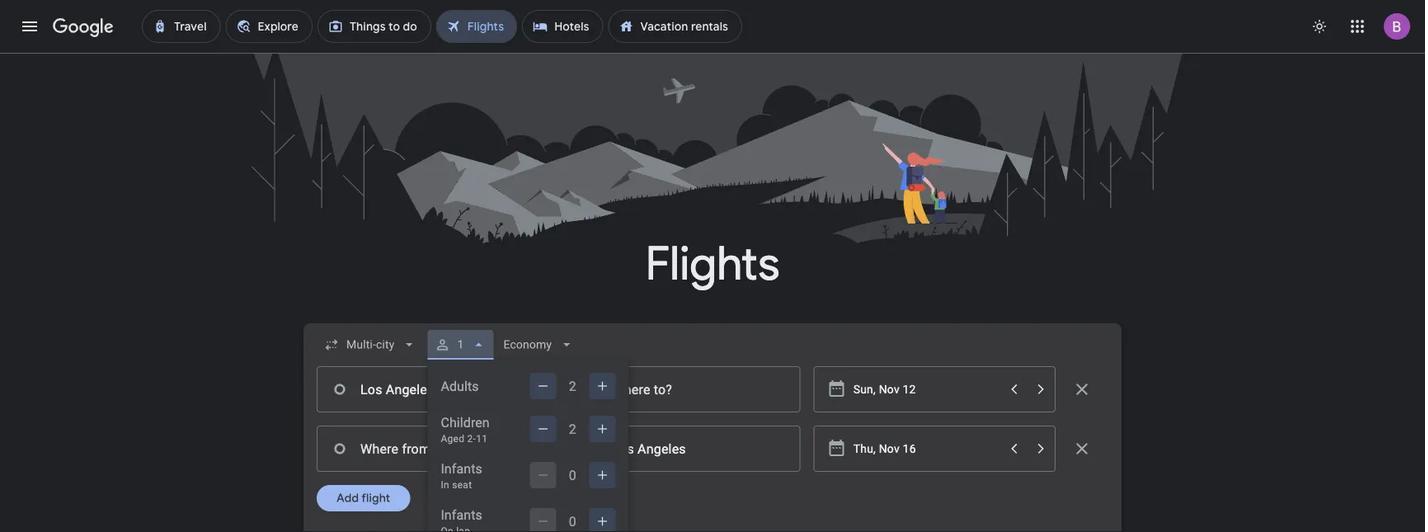 Task type: vqa. For each thing, say whether or not it's contained in the screenshot.
'A' in Add a missing place button
no



Task type: describe. For each thing, give the bounding box(es) containing it.
1 button
[[428, 325, 494, 365]]

adults
[[441, 378, 479, 394]]

1 0 from the top
[[569, 467, 577, 483]]

remove flight from los angeles on sun, nov 12 image
[[1073, 380, 1093, 399]]

in
[[441, 479, 450, 491]]

add
[[337, 491, 359, 506]]

flights
[[646, 235, 780, 293]]

Where to? text field
[[562, 366, 801, 413]]

aged
[[441, 433, 465, 445]]

departure text field for remove flight to los angeles on thu, nov 16 icon
[[854, 427, 1000, 471]]

main menu image
[[20, 17, 40, 36]]



Task type: locate. For each thing, give the bounding box(es) containing it.
2 departure text field from the top
[[854, 427, 1000, 471]]

2 0 from the top
[[569, 514, 577, 529]]

Flight search field
[[290, 323, 1135, 532]]

Departure text field
[[854, 367, 1000, 412], [854, 427, 1000, 471]]

2 infants from the top
[[441, 507, 483, 523]]

2 for children
[[569, 421, 577, 437]]

1
[[457, 338, 464, 352]]

1 vertical spatial 2
[[569, 421, 577, 437]]

change appearance image
[[1300, 7, 1340, 46]]

children
[[441, 415, 490, 430]]

add flight button
[[317, 485, 410, 512]]

infants for infants
[[441, 507, 483, 523]]

add flight
[[337, 491, 391, 506]]

infants
[[441, 461, 483, 477], [441, 507, 483, 523]]

1 departure text field from the top
[[854, 367, 1000, 412]]

infants up seat
[[441, 461, 483, 477]]

remove flight to los angeles on thu, nov 16 image
[[1073, 439, 1093, 459]]

2
[[569, 378, 577, 394], [569, 421, 577, 437]]

flight
[[362, 491, 391, 506]]

none text field inside flight search field
[[562, 426, 801, 472]]

infants down seat
[[441, 507, 483, 523]]

infants for infants in seat
[[441, 461, 483, 477]]

infants in seat
[[441, 461, 483, 491]]

0 vertical spatial infants
[[441, 461, 483, 477]]

None text field
[[562, 426, 801, 472]]

11
[[476, 433, 488, 445]]

1 infants from the top
[[441, 461, 483, 477]]

0 vertical spatial 0
[[569, 467, 577, 483]]

seat
[[452, 479, 472, 491]]

2 2 from the top
[[569, 421, 577, 437]]

2-
[[468, 433, 476, 445]]

1 vertical spatial 0
[[569, 514, 577, 529]]

0 vertical spatial 2
[[569, 378, 577, 394]]

1 vertical spatial departure text field
[[854, 427, 1000, 471]]

1 2 from the top
[[569, 378, 577, 394]]

0 vertical spatial departure text field
[[854, 367, 1000, 412]]

None field
[[317, 330, 424, 360], [497, 330, 582, 360], [317, 330, 424, 360], [497, 330, 582, 360]]

1 vertical spatial infants
[[441, 507, 483, 523]]

2 for adults
[[569, 378, 577, 394]]

departure text field for remove flight from los angeles on sun, nov 12 "image" on the right of page
[[854, 367, 1000, 412]]

children aged 2-11
[[441, 415, 490, 445]]

0
[[569, 467, 577, 483], [569, 514, 577, 529]]



